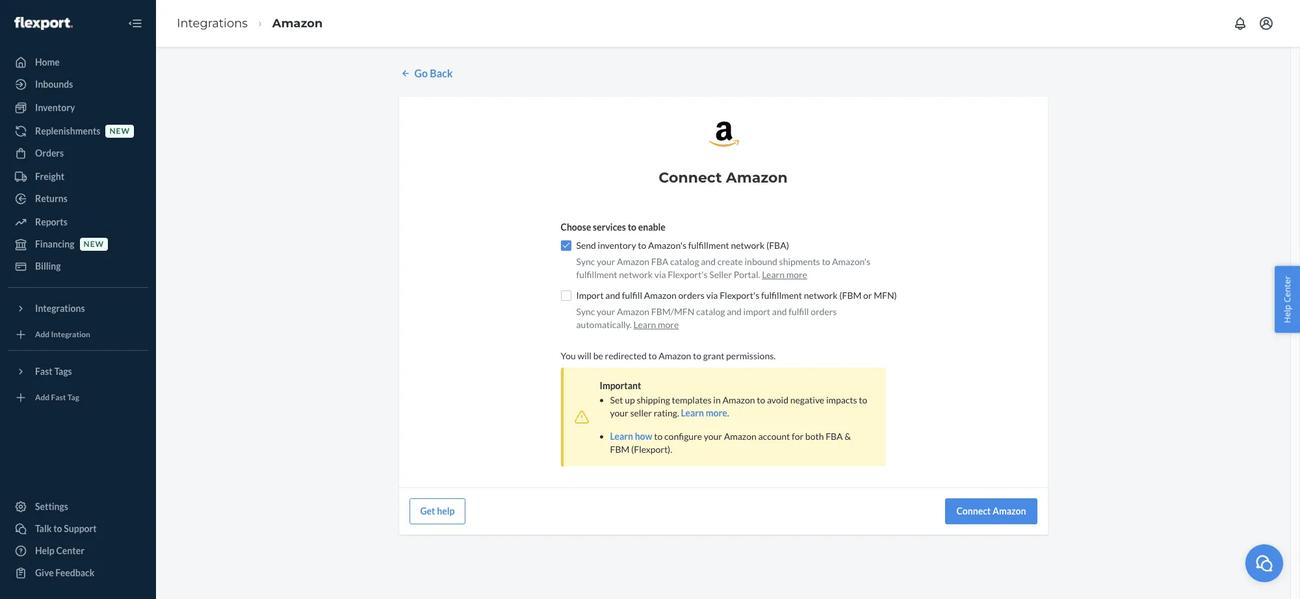 Task type: locate. For each thing, give the bounding box(es) containing it.
0 horizontal spatial fba
[[652, 256, 669, 267]]

1 vertical spatial connect amazon
[[957, 506, 1027, 517]]

1 vertical spatial fulfillment
[[577, 269, 618, 280]]

flexport's down portal.
[[720, 290, 760, 301]]

0 vertical spatial learn more
[[762, 269, 808, 280]]

sync down send
[[577, 256, 595, 267]]

learn more button down shipments on the top right of page
[[762, 269, 808, 282]]

learn more down the "fbm/mfn"
[[634, 319, 679, 330]]

your inside to configure your amazon account for both fba & fbm (flexport).
[[704, 431, 723, 442]]

amazon's inside sync your amazon fba catalog and create inbound shipments to amazon's fulfillment network via flexport's seller portal.
[[833, 256, 871, 267]]

0 vertical spatial new
[[110, 126, 130, 136]]

help center button
[[1276, 266, 1301, 333]]

more down in
[[706, 408, 728, 419]]

your down learn more .
[[704, 431, 723, 442]]

1 vertical spatial learn more
[[634, 319, 679, 330]]

0 vertical spatial network
[[731, 240, 765, 251]]

1 vertical spatial integrations
[[35, 303, 85, 314]]

fulfill inside sync your amazon fbm/mfn catalog and import and fulfill orders automatically.
[[789, 306, 809, 317]]

help inside help center link
[[35, 546, 54, 557]]

shipments
[[780, 256, 821, 267]]

add left 'integration'
[[35, 330, 50, 340]]

flexport's
[[668, 269, 708, 280], [720, 290, 760, 301]]

2 horizontal spatial learn more button
[[762, 269, 808, 282]]

None checkbox
[[561, 241, 571, 251], [561, 291, 571, 301], [561, 241, 571, 251], [561, 291, 571, 301]]

to inside button
[[53, 524, 62, 535]]

0 horizontal spatial integrations
[[35, 303, 85, 314]]

learn for the learn more button related to network
[[762, 269, 785, 280]]

to up (flexport).
[[655, 431, 663, 442]]

up
[[625, 395, 635, 406]]

learn
[[762, 269, 785, 280], [634, 319, 656, 330], [681, 408, 704, 419], [610, 431, 633, 442]]

0 vertical spatial fba
[[652, 256, 669, 267]]

1 horizontal spatial learn more
[[762, 269, 808, 280]]

orders
[[679, 290, 705, 301], [811, 306, 837, 317]]

0 horizontal spatial learn more button
[[634, 319, 679, 332]]

to left enable
[[628, 222, 637, 233]]

network down inventory
[[619, 269, 653, 280]]

your
[[597, 256, 615, 267], [597, 306, 615, 317], [610, 408, 629, 419], [704, 431, 723, 442]]

2 add from the top
[[35, 393, 50, 403]]

0 horizontal spatial network
[[619, 269, 653, 280]]

impacts
[[827, 395, 858, 406]]

help
[[437, 506, 455, 517]]

sync down import
[[577, 306, 595, 317]]

in
[[714, 395, 721, 406]]

more
[[787, 269, 808, 280], [658, 319, 679, 330], [706, 408, 728, 419]]

learn for the learn how link
[[610, 431, 633, 442]]

2 horizontal spatial network
[[804, 290, 838, 301]]

set
[[610, 395, 623, 406]]

rating.
[[654, 408, 680, 419]]

integration
[[51, 330, 90, 340]]

flexport logo image
[[14, 17, 73, 30]]

1 horizontal spatial help center
[[1282, 276, 1294, 323]]

will
[[578, 350, 592, 362]]

new for replenishments
[[110, 126, 130, 136]]

0 vertical spatial connect
[[659, 169, 722, 187]]

1 vertical spatial add
[[35, 393, 50, 403]]

new up the orders link
[[110, 126, 130, 136]]

0 vertical spatial sync
[[577, 256, 595, 267]]

via down the 'seller'
[[707, 290, 718, 301]]

fast
[[35, 366, 53, 377], [51, 393, 66, 403]]

orders up the "fbm/mfn"
[[679, 290, 705, 301]]

1 sync from the top
[[577, 256, 595, 267]]

open account menu image
[[1259, 16, 1275, 31]]

0 vertical spatial help center
[[1282, 276, 1294, 323]]

and inside sync your amazon fba catalog and create inbound shipments to amazon's fulfillment network via flexport's seller portal.
[[701, 256, 716, 267]]

help center
[[1282, 276, 1294, 323], [35, 546, 85, 557]]

1 vertical spatial amazon's
[[833, 256, 871, 267]]

1 horizontal spatial orders
[[811, 306, 837, 317]]

add fast tag
[[35, 393, 79, 403]]

fulfill right import
[[789, 306, 809, 317]]

amazon's
[[648, 240, 687, 251], [833, 256, 871, 267]]

via down send inventory to amazon's fulfillment network (fba)
[[655, 269, 666, 280]]

new down reports link
[[84, 240, 104, 249]]

catalog down the import and fulfill amazon orders via flexport's fulfillment network (fbm or mfn)
[[697, 306, 726, 317]]

sync inside sync your amazon fbm/mfn catalog and import and fulfill orders automatically.
[[577, 306, 595, 317]]

connect
[[659, 169, 722, 187], [957, 506, 991, 517]]

1 horizontal spatial fba
[[826, 431, 843, 442]]

catalog inside sync your amazon fbm/mfn catalog and import and fulfill orders automatically.
[[697, 306, 726, 317]]

0 horizontal spatial fulfill
[[622, 290, 643, 301]]

inbounds
[[35, 79, 73, 90]]

0 vertical spatial fast
[[35, 366, 53, 377]]

your down inventory
[[597, 256, 615, 267]]

learn down inbound
[[762, 269, 785, 280]]

0 vertical spatial help
[[1282, 305, 1294, 323]]

to right talk
[[53, 524, 62, 535]]

amazon inside sync your amazon fbm/mfn catalog and import and fulfill orders automatically.
[[617, 306, 650, 317]]

0 vertical spatial fulfillment
[[689, 240, 730, 251]]

1 horizontal spatial new
[[110, 126, 130, 136]]

catalog down send inventory to amazon's fulfillment network (fba)
[[671, 256, 700, 267]]

sync inside sync your amazon fba catalog and create inbound shipments to amazon's fulfillment network via flexport's seller portal.
[[577, 256, 595, 267]]

network left '(fbm'
[[804, 290, 838, 301]]

fba inside sync your amazon fba catalog and create inbound shipments to amazon's fulfillment network via flexport's seller portal.
[[652, 256, 669, 267]]

flexport's down send inventory to amazon's fulfillment network (fba)
[[668, 269, 708, 280]]

1 vertical spatial center
[[56, 546, 85, 557]]

0 vertical spatial center
[[1282, 276, 1294, 303]]

1 horizontal spatial via
[[707, 290, 718, 301]]

connect inside button
[[957, 506, 991, 517]]

send inventory to amazon's fulfillment network (fba)
[[577, 240, 789, 251]]

2 horizontal spatial more
[[787, 269, 808, 280]]

1 horizontal spatial fulfill
[[789, 306, 809, 317]]

1 horizontal spatial integrations
[[177, 16, 248, 30]]

orders down shipments on the top right of page
[[811, 306, 837, 317]]

0 horizontal spatial center
[[56, 546, 85, 557]]

to right the redirected on the left bottom of page
[[649, 350, 657, 362]]

2 sync from the top
[[577, 306, 595, 317]]

1 vertical spatial sync
[[577, 306, 595, 317]]

fba left &
[[826, 431, 843, 442]]

0 horizontal spatial new
[[84, 240, 104, 249]]

how
[[635, 431, 653, 442]]

learn more button
[[762, 269, 808, 282], [634, 319, 679, 332], [681, 407, 728, 420]]

0 vertical spatial more
[[787, 269, 808, 280]]

services
[[593, 222, 626, 233]]

1 vertical spatial help
[[35, 546, 54, 557]]

fba
[[652, 256, 669, 267], [826, 431, 843, 442]]

amazon inside 'connect amazon' button
[[993, 506, 1027, 517]]

center inside 'button'
[[1282, 276, 1294, 303]]

1 horizontal spatial connect amazon
[[957, 506, 1027, 517]]

catalog
[[671, 256, 700, 267], [697, 306, 726, 317]]

returns link
[[8, 189, 148, 209]]

learn more
[[762, 269, 808, 280], [634, 319, 679, 330]]

give feedback
[[35, 568, 95, 579]]

get
[[420, 506, 435, 517]]

0 horizontal spatial flexport's
[[668, 269, 708, 280]]

integrations inside dropdown button
[[35, 303, 85, 314]]

1 vertical spatial new
[[84, 240, 104, 249]]

amazon's up '(fbm'
[[833, 256, 871, 267]]

learn down the "fbm/mfn"
[[634, 319, 656, 330]]

negative
[[791, 395, 825, 406]]

to
[[628, 222, 637, 233], [638, 240, 647, 251], [822, 256, 831, 267], [649, 350, 657, 362], [693, 350, 702, 362], [757, 395, 766, 406], [859, 395, 868, 406], [655, 431, 663, 442], [53, 524, 62, 535]]

learn more down shipments on the top right of page
[[762, 269, 808, 280]]

add inside add fast tag link
[[35, 393, 50, 403]]

feedback
[[55, 568, 95, 579]]

catalog inside sync your amazon fba catalog and create inbound shipments to amazon's fulfillment network via flexport's seller portal.
[[671, 256, 700, 267]]

and
[[701, 256, 716, 267], [606, 290, 621, 301], [727, 306, 742, 317], [773, 306, 787, 317]]

0 vertical spatial via
[[655, 269, 666, 280]]

0 horizontal spatial amazon's
[[648, 240, 687, 251]]

0 horizontal spatial connect
[[659, 169, 722, 187]]

more down shipments on the top right of page
[[787, 269, 808, 280]]

network up inbound
[[731, 240, 765, 251]]

0 vertical spatial learn more button
[[762, 269, 808, 282]]

add inside add integration link
[[35, 330, 50, 340]]

1 horizontal spatial center
[[1282, 276, 1294, 303]]

your inside set up shipping templates in amazon to avoid negative impacts to your seller rating.
[[610, 408, 629, 419]]

fba down send inventory to amazon's fulfillment network (fba)
[[652, 256, 669, 267]]

0 horizontal spatial help
[[35, 546, 54, 557]]

via inside sync your amazon fba catalog and create inbound shipments to amazon's fulfillment network via flexport's seller portal.
[[655, 269, 666, 280]]

help inside help center 'button'
[[1282, 305, 1294, 323]]

1 vertical spatial fba
[[826, 431, 843, 442]]

learn more button down templates
[[681, 407, 728, 420]]

both
[[806, 431, 824, 442]]

1 horizontal spatial help
[[1282, 305, 1294, 323]]

center
[[1282, 276, 1294, 303], [56, 546, 85, 557]]

0 horizontal spatial help center
[[35, 546, 85, 557]]

home
[[35, 57, 60, 68]]

2 vertical spatial learn more button
[[681, 407, 728, 420]]

0 horizontal spatial connect amazon
[[659, 169, 788, 187]]

1 vertical spatial orders
[[811, 306, 837, 317]]

add down fast tags
[[35, 393, 50, 403]]

1 horizontal spatial connect
[[957, 506, 991, 517]]

new
[[110, 126, 130, 136], [84, 240, 104, 249]]

open notifications image
[[1233, 16, 1249, 31]]

fulfill up automatically. on the bottom of the page
[[622, 290, 643, 301]]

help center link
[[8, 541, 148, 562]]

0 vertical spatial add
[[35, 330, 50, 340]]

1 vertical spatial connect
[[957, 506, 991, 517]]

0 vertical spatial integrations
[[177, 16, 248, 30]]

0 horizontal spatial orders
[[679, 290, 705, 301]]

1 horizontal spatial amazon's
[[833, 256, 871, 267]]

learn more button down the "fbm/mfn"
[[634, 319, 679, 332]]

0 horizontal spatial learn more
[[634, 319, 679, 330]]

catalog for orders
[[697, 306, 726, 317]]

1 vertical spatial learn more button
[[634, 319, 679, 332]]

fast left the tag
[[51, 393, 66, 403]]

0 horizontal spatial via
[[655, 269, 666, 280]]

more down the "fbm/mfn"
[[658, 319, 679, 330]]

via
[[655, 269, 666, 280], [707, 290, 718, 301]]

1 vertical spatial fulfill
[[789, 306, 809, 317]]

0 horizontal spatial fulfillment
[[577, 269, 618, 280]]

1 horizontal spatial flexport's
[[720, 290, 760, 301]]

fast left the tags
[[35, 366, 53, 377]]

1 vertical spatial more
[[658, 319, 679, 330]]

sync
[[577, 256, 595, 267], [577, 306, 595, 317]]

fbm
[[610, 444, 630, 455]]

sync for sync your amazon fba catalog and create inbound shipments to amazon's fulfillment network via flexport's seller portal.
[[577, 256, 595, 267]]

integrations
[[177, 16, 248, 30], [35, 303, 85, 314]]

1 horizontal spatial more
[[706, 408, 728, 419]]

learn more button for via
[[634, 319, 679, 332]]

your inside sync your amazon fba catalog and create inbound shipments to amazon's fulfillment network via flexport's seller portal.
[[597, 256, 615, 267]]

learn up the fbm
[[610, 431, 633, 442]]

1 add from the top
[[35, 330, 50, 340]]

(fba)
[[767, 240, 789, 251]]

2 vertical spatial fulfillment
[[762, 290, 803, 301]]

add for add integration
[[35, 330, 50, 340]]

to right shipments on the top right of page
[[822, 256, 831, 267]]

talk to support button
[[8, 519, 148, 540]]

(flexport).
[[632, 444, 673, 455]]

1 vertical spatial network
[[619, 269, 653, 280]]

1 vertical spatial catalog
[[697, 306, 726, 317]]

0 vertical spatial flexport's
[[668, 269, 708, 280]]

amazon's down enable
[[648, 240, 687, 251]]

fast tags button
[[8, 362, 148, 382]]

0 horizontal spatial more
[[658, 319, 679, 330]]

your down set
[[610, 408, 629, 419]]

connect amazon
[[659, 169, 788, 187], [957, 506, 1027, 517]]

get help
[[420, 506, 455, 517]]

integrations inside breadcrumbs navigation
[[177, 16, 248, 30]]

help
[[1282, 305, 1294, 323], [35, 546, 54, 557]]

1 vertical spatial fast
[[51, 393, 66, 403]]

account
[[759, 431, 790, 442]]

redirected
[[605, 350, 647, 362]]

talk
[[35, 524, 52, 535]]

your up automatically. on the bottom of the page
[[597, 306, 615, 317]]

1 horizontal spatial learn more button
[[681, 407, 728, 420]]

2 horizontal spatial fulfillment
[[762, 290, 803, 301]]

to left avoid
[[757, 395, 766, 406]]

add
[[35, 330, 50, 340], [35, 393, 50, 403]]

0 vertical spatial fulfill
[[622, 290, 643, 301]]

to right impacts
[[859, 395, 868, 406]]

0 vertical spatial catalog
[[671, 256, 700, 267]]



Task type: describe. For each thing, give the bounding box(es) containing it.
network inside sync your amazon fba catalog and create inbound shipments to amazon's fulfillment network via flexport's seller portal.
[[619, 269, 653, 280]]

learn more for amazon's
[[762, 269, 808, 280]]

amazon link
[[272, 16, 323, 30]]

sync for sync your amazon fbm/mfn catalog and import and fulfill orders automatically.
[[577, 306, 595, 317]]

talk to support
[[35, 524, 97, 535]]

you
[[561, 350, 576, 362]]

sync your amazon fbm/mfn catalog and import and fulfill orders automatically.
[[577, 306, 837, 330]]

financing
[[35, 239, 75, 250]]

connect amazon button
[[946, 499, 1038, 525]]

more for automatically.
[[658, 319, 679, 330]]

give
[[35, 568, 54, 579]]

enable
[[638, 222, 666, 233]]

go
[[415, 67, 428, 79]]

catalog for fulfillment
[[671, 256, 700, 267]]

reports link
[[8, 212, 148, 233]]

amazon inside sync your amazon fba catalog and create inbound shipments to amazon's fulfillment network via flexport's seller portal.
[[617, 256, 650, 267]]

inbound
[[745, 256, 778, 267]]

learn how
[[610, 431, 653, 442]]

orders link
[[8, 143, 148, 164]]

import
[[577, 290, 604, 301]]

important
[[600, 380, 642, 391]]

2 vertical spatial more
[[706, 408, 728, 419]]

orders inside sync your amazon fbm/mfn catalog and import and fulfill orders automatically.
[[811, 306, 837, 317]]

permissions.
[[727, 350, 776, 362]]

tags
[[54, 366, 72, 377]]

freight
[[35, 171, 64, 182]]

.
[[728, 408, 729, 419]]

create
[[718, 256, 743, 267]]

your inside sync your amazon fbm/mfn catalog and import and fulfill orders automatically.
[[597, 306, 615, 317]]

ojiud image
[[1255, 554, 1275, 573]]

inbounds link
[[8, 74, 148, 95]]

or
[[864, 290, 872, 301]]

give feedback button
[[8, 563, 148, 584]]

to down enable
[[638, 240, 647, 251]]

inventory
[[598, 240, 636, 251]]

for
[[792, 431, 804, 442]]

add fast tag link
[[8, 388, 148, 408]]

fbm/mfn
[[652, 306, 695, 317]]

add integration link
[[8, 325, 148, 345]]

to inside sync your amazon fba catalog and create inbound shipments to amazon's fulfillment network via flexport's seller portal.
[[822, 256, 831, 267]]

tag
[[67, 393, 79, 403]]

to configure your amazon account for both fba & fbm (flexport).
[[610, 431, 851, 455]]

you will be redirected to amazon to grant permissions.
[[561, 350, 776, 362]]

integrations button
[[8, 299, 148, 319]]

1 vertical spatial via
[[707, 290, 718, 301]]

1 horizontal spatial fulfillment
[[689, 240, 730, 251]]

amazon inside breadcrumbs navigation
[[272, 16, 323, 30]]

(fbm
[[840, 290, 862, 301]]

templates
[[672, 395, 712, 406]]

avoid
[[767, 395, 789, 406]]

0 vertical spatial orders
[[679, 290, 705, 301]]

2 vertical spatial network
[[804, 290, 838, 301]]

1 horizontal spatial network
[[731, 240, 765, 251]]

be
[[594, 350, 603, 362]]

seller
[[710, 269, 732, 280]]

amazon inside to configure your amazon account for both fba & fbm (flexport).
[[724, 431, 757, 442]]

back
[[430, 67, 453, 79]]

fast tags
[[35, 366, 72, 377]]

amazon inside set up shipping templates in amazon to avoid negative impacts to your seller rating.
[[723, 395, 755, 406]]

1 vertical spatial help center
[[35, 546, 85, 557]]

billing
[[35, 261, 61, 272]]

1 vertical spatial flexport's
[[720, 290, 760, 301]]

automatically.
[[577, 319, 632, 330]]

go back
[[415, 67, 453, 79]]

mfn)
[[874, 290, 897, 301]]

flexport's inside sync your amazon fba catalog and create inbound shipments to amazon's fulfillment network via flexport's seller portal.
[[668, 269, 708, 280]]

shipping
[[637, 395, 670, 406]]

learn how link
[[610, 431, 653, 442]]

inventory link
[[8, 98, 148, 118]]

learn more .
[[681, 408, 729, 419]]

learn for the learn more button for via
[[634, 319, 656, 330]]

to inside to configure your amazon account for both fba & fbm (flexport).
[[655, 431, 663, 442]]

help center inside 'button'
[[1282, 276, 1294, 323]]

set up shipping templates in amazon to avoid negative impacts to your seller rating.
[[610, 395, 868, 419]]

billing link
[[8, 256, 148, 277]]

inventory
[[35, 102, 75, 113]]

connect amazon inside button
[[957, 506, 1027, 517]]

more for amazon's
[[787, 269, 808, 280]]

learn more button for network
[[762, 269, 808, 282]]

import
[[744, 306, 771, 317]]

fulfillment inside sync your amazon fba catalog and create inbound shipments to amazon's fulfillment network via flexport's seller portal.
[[577, 269, 618, 280]]

close navigation image
[[127, 16, 143, 31]]

fast inside dropdown button
[[35, 366, 53, 377]]

seller
[[630, 408, 652, 419]]

to left grant
[[693, 350, 702, 362]]

add for add fast tag
[[35, 393, 50, 403]]

returns
[[35, 193, 68, 204]]

get help button
[[409, 499, 466, 525]]

send
[[577, 240, 596, 251]]

learn more for automatically.
[[634, 319, 679, 330]]

reports
[[35, 217, 68, 228]]

fba inside to configure your amazon account for both fba & fbm (flexport).
[[826, 431, 843, 442]]

sync your amazon fba catalog and create inbound shipments to amazon's fulfillment network via flexport's seller portal.
[[577, 256, 871, 280]]

breadcrumbs navigation
[[166, 4, 333, 42]]

home link
[[8, 52, 148, 73]]

settings
[[35, 501, 68, 513]]

add integration
[[35, 330, 90, 340]]

portal.
[[734, 269, 761, 280]]

orders
[[35, 148, 64, 159]]

0 vertical spatial amazon's
[[648, 240, 687, 251]]

settings link
[[8, 497, 148, 518]]

import and fulfill amazon orders via flexport's fulfillment network (fbm or mfn)
[[577, 290, 897, 301]]

choose
[[561, 222, 591, 233]]

integrations link
[[177, 16, 248, 30]]

learn down templates
[[681, 408, 704, 419]]

go back button
[[399, 66, 453, 81]]

grant
[[704, 350, 725, 362]]

new for financing
[[84, 240, 104, 249]]

0 vertical spatial connect amazon
[[659, 169, 788, 187]]

choose services to enable
[[561, 222, 666, 233]]



Task type: vqa. For each thing, say whether or not it's contained in the screenshot.
the topmost fulfillment
yes



